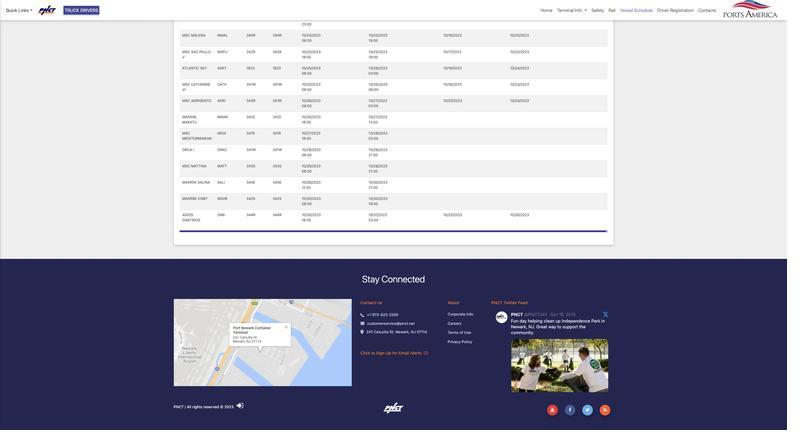 Task type: locate. For each thing, give the bounding box(es) containing it.
06:00 inside 10/30/2023 06:00
[[302, 202, 312, 206]]

10/23/2023 23:00
[[302, 17, 321, 27]]

10/28/2023 down the 10/27/2023 18:00
[[302, 148, 321, 152]]

msc left mattina at the left
[[182, 164, 190, 169]]

rail
[[609, 8, 616, 13]]

2 maersk from the top
[[182, 181, 197, 185]]

10/28/2023 12:00
[[302, 181, 321, 190]]

1 vertical spatial info
[[467, 313, 473, 317]]

0 horizontal spatial 340w
[[246, 17, 256, 21]]

4 03:00 from the top
[[369, 218, 378, 223]]

msc down vi
[[182, 99, 190, 103]]

2 vertical spatial 21:00
[[369, 186, 378, 190]]

1 horizontal spatial pnct
[[491, 301, 502, 306]]

19:00
[[369, 39, 378, 43], [369, 55, 378, 59], [369, 202, 378, 206]]

makatu
[[182, 120, 197, 125]]

terminal info link
[[555, 5, 589, 16]]

contact
[[361, 301, 376, 306]]

terms
[[448, 331, 459, 336]]

1 10/25/2023 06:00 from the top
[[302, 66, 321, 76]]

06:00 up 10/26/2023 08:00
[[302, 88, 312, 92]]

vessel
[[620, 8, 633, 13]]

2 msc from the top
[[182, 33, 190, 38]]

1 343s from the left
[[246, 164, 255, 169]]

18:00 inside 10/30/2023 18:00
[[302, 218, 311, 223]]

1 horizontal spatial 1823
[[273, 66, 281, 70]]

maersk inside maersk makatu
[[182, 115, 197, 119]]

1 horizontal spatial 342e
[[273, 115, 281, 119]]

18:00 down 10/30/2023 06:00
[[302, 218, 311, 223]]

maersk left salina
[[182, 181, 197, 185]]

06:00 up the 10/24/2023 18:00
[[302, 39, 312, 43]]

18:00 down 10/26/2023 18:00
[[302, 137, 311, 141]]

10/28/2023 up the 10/30/2023 21:00
[[369, 164, 387, 169]]

10/26/2023 for 03:00
[[369, 66, 387, 70]]

msc up v
[[182, 50, 190, 54]]

03:00 for 10/28/2023 03:00
[[369, 137, 378, 141]]

0 vertical spatial 10/28/2023 06:00
[[302, 148, 321, 157]]

06:00 up 10/30/2023 18:00
[[302, 202, 312, 206]]

msc left maeva on the top left of page
[[182, 17, 190, 21]]

nj
[[411, 330, 416, 335]]

1 343r from the left
[[246, 99, 255, 103]]

0 vertical spatial maersk
[[182, 115, 197, 119]]

of
[[460, 331, 463, 336]]

10/26/2023 for 06:00
[[369, 82, 387, 87]]

0 vertical spatial 10/27/2023
[[369, 99, 387, 103]]

3 msc from the top
[[182, 50, 190, 54]]

10/27/2023 down 10/26/2023 06:00
[[369, 99, 387, 103]]

0 horizontal spatial 10/23/2023
[[302, 17, 321, 21]]

sky
[[200, 66, 207, 70]]

1 10/28/2023 21:00 from the top
[[369, 148, 387, 157]]

1 vertical spatial 21:00
[[369, 169, 378, 174]]

1 horizontal spatial 342r
[[273, 50, 281, 54]]

3 21:00 from the top
[[369, 186, 378, 190]]

2 18:00 from the top
[[302, 120, 311, 125]]

info right terminal
[[575, 8, 582, 13]]

vessel schedule link
[[618, 5, 655, 16]]

10/20/2023
[[510, 33, 529, 38], [510, 50, 529, 54], [443, 99, 462, 103]]

info inside terminal info link
[[575, 8, 582, 13]]

1 horizontal spatial 341r
[[273, 131, 281, 136]]

1 horizontal spatial 343s
[[273, 164, 282, 169]]

10/28/2023 up 12:00
[[302, 181, 321, 185]]

msc inside the msc catherine vi
[[182, 82, 190, 87]]

msc for msc maeva
[[182, 17, 190, 21]]

msc left malena
[[182, 33, 190, 38]]

1 vertical spatial 19:00
[[369, 55, 378, 59]]

4 18:00 from the top
[[302, 218, 311, 223]]

0 horizontal spatial 341r
[[246, 131, 255, 136]]

sign
[[376, 351, 385, 356]]

1 vertical spatial 10/25/2023 06:00
[[302, 82, 321, 92]]

1 horizontal spatial 10/23/2023
[[443, 213, 462, 218]]

1 vertical spatial maersk
[[182, 181, 197, 185]]

10/28/2023 21:00 down 10/28/2023 03:00
[[369, 148, 387, 157]]

maersk
[[182, 115, 197, 119], [182, 181, 197, 185], [182, 197, 197, 201]]

1 vertical spatial 10/28/2023 06:00
[[302, 164, 321, 174]]

home link
[[538, 5, 555, 16]]

03:00 down 10/31/2023
[[369, 218, 378, 223]]

maersk for maersk makatu
[[182, 115, 197, 119]]

06:00 up 10/27/2023 03:00
[[369, 88, 378, 92]]

10/28/2023 down 10/28/2023 03:00
[[369, 148, 387, 152]]

10/26/2023 down 10/26/2023 03:00
[[369, 82, 387, 87]]

customerservice@pnct.net
[[367, 322, 415, 326]]

03:00 inside 10/27/2023 03:00
[[369, 104, 378, 108]]

10/25/2023 19:00 for 10/24/2023 18:00
[[369, 50, 387, 59]]

18:00 inside 10/26/2023 18:00
[[302, 120, 311, 125]]

1 msc from the top
[[182, 17, 190, 21]]

0 vertical spatial 10/23/2023
[[302, 17, 321, 21]]

links
[[18, 8, 29, 13]]

10/25/2023 06:00 for 341w
[[302, 82, 321, 92]]

home
[[541, 8, 552, 13]]

about
[[448, 301, 459, 306]]

10/28/2023 06:00 up 10/28/2023 12:00
[[302, 164, 321, 174]]

6 msc from the top
[[182, 131, 190, 136]]

quick
[[6, 8, 17, 13]]

18:00 for 10/24/2023 18:00
[[302, 55, 311, 59]]

03:00 up 10/26/2023 06:00
[[369, 71, 378, 76]]

2 vertical spatial 10/27/2023
[[302, 131, 320, 136]]

1 horizontal spatial 342s
[[273, 197, 281, 201]]

4 msc from the top
[[182, 82, 190, 87]]

21:00
[[369, 153, 378, 157], [369, 169, 378, 174], [369, 186, 378, 190]]

agios dimitrios
[[182, 213, 200, 223]]

1 vertical spatial 10/27/2023
[[369, 115, 387, 119]]

maersk for maersk visby
[[182, 197, 197, 201]]

7 msc from the top
[[182, 164, 190, 169]]

0 horizontal spatial 342r
[[246, 50, 255, 54]]

2 10/25/2023 06:00 from the top
[[302, 82, 321, 92]]

344r
[[246, 213, 255, 218], [273, 213, 282, 218]]

19:00 for 10/24/2023 18:00
[[369, 55, 378, 59]]

2 343s from the left
[[273, 164, 282, 169]]

2 03:00 from the top
[[369, 104, 378, 108]]

pnct left twitter
[[491, 301, 502, 306]]

10/24/2023 18:00
[[302, 50, 321, 59]]

18:00 down 10/24/2023 06:00
[[302, 55, 311, 59]]

0 horizontal spatial 344e
[[246, 181, 255, 185]]

03:00 up 10/27/2023 13:00
[[369, 104, 378, 108]]

1 horizontal spatial 340w
[[273, 17, 283, 21]]

0 horizontal spatial 342s
[[246, 197, 255, 201]]

pnct twitter feed
[[491, 301, 527, 306]]

3 03:00 from the top
[[369, 137, 378, 141]]

0 vertical spatial 10/25/2023 19:00
[[369, 33, 387, 43]]

10/25/2023 06:00 for 1823
[[302, 66, 321, 76]]

1 horizontal spatial 344r
[[273, 213, 282, 218]]

03:00 inside 10/28/2023 03:00
[[369, 137, 378, 141]]

2 341r from the left
[[273, 131, 281, 136]]

0 horizontal spatial 343s
[[246, 164, 255, 169]]

msc
[[182, 17, 190, 21], [182, 33, 190, 38], [182, 50, 190, 54], [182, 82, 190, 87], [182, 99, 190, 103], [182, 131, 190, 136], [182, 164, 190, 169]]

2 19:00 from the top
[[369, 55, 378, 59]]

10/31/2023 03:00
[[369, 213, 387, 223]]

06:00
[[302, 39, 312, 43], [302, 71, 312, 76], [302, 88, 312, 92], [369, 88, 378, 92], [302, 153, 312, 157], [302, 169, 312, 174], [302, 202, 312, 206]]

stay connected
[[362, 274, 425, 285]]

2 342s from the left
[[273, 197, 281, 201]]

0 horizontal spatial pnct
[[174, 405, 184, 410]]

1 vertical spatial pnct
[[174, 405, 184, 410]]

10/26/2023 down 08:00
[[302, 115, 321, 119]]

06:00 down the 10/27/2023 18:00
[[302, 153, 312, 157]]

0 horizontal spatial 343r
[[246, 99, 255, 103]]

18:00 inside the 10/24/2023 18:00
[[302, 55, 311, 59]]

10/26/2023 for 18:00
[[302, 115, 321, 119]]

10/17/2023
[[443, 50, 461, 54]]

msc inside msc mediterranean
[[182, 131, 190, 136]]

1 vertical spatial 10/23/2023
[[510, 82, 529, 87]]

reserved
[[203, 405, 219, 410]]

06:00 down the 10/24/2023 18:00
[[302, 71, 312, 76]]

1 341r from the left
[[246, 131, 255, 136]]

03:00 down 13:00
[[369, 137, 378, 141]]

envelope o image
[[424, 352, 428, 356]]

341r
[[246, 131, 255, 136], [273, 131, 281, 136]]

10/28/2023
[[369, 131, 387, 136], [302, 148, 321, 152], [369, 148, 387, 152], [302, 164, 321, 169], [369, 164, 387, 169], [302, 181, 321, 185]]

10/25/2023
[[369, 33, 387, 38], [369, 50, 387, 54], [302, 66, 321, 70], [302, 82, 321, 87]]

18:00 up the 10/27/2023 18:00
[[302, 120, 311, 125]]

3 maersk from the top
[[182, 197, 197, 201]]

1 10/28/2023 06:00 from the top
[[302, 148, 321, 157]]

2 21:00 from the top
[[369, 169, 378, 174]]

3 18:00 from the top
[[302, 137, 311, 141]]

21:00 for 341w
[[369, 153, 378, 157]]

18:00 inside the 10/27/2023 18:00
[[302, 137, 311, 141]]

mmak
[[217, 115, 228, 119]]

10/28/2023 03:00
[[369, 131, 387, 141]]

10/20/2023 for 10/16/2023
[[510, 33, 529, 38]]

1823
[[246, 66, 255, 70], [273, 66, 281, 70]]

06:00 inside 10/24/2023 06:00
[[302, 39, 312, 43]]

msc down the makatu
[[182, 131, 190, 136]]

344e
[[246, 181, 255, 185], [273, 181, 281, 185]]

21:00 down 10/28/2023 03:00
[[369, 153, 378, 157]]

21:00 up 10/30/2023 19:00
[[369, 186, 378, 190]]

0 vertical spatial 10/20/2023
[[510, 33, 529, 38]]

342r
[[246, 50, 255, 54], [273, 50, 281, 54]]

2 10/28/2023 06:00 from the top
[[302, 164, 321, 174]]

0 vertical spatial info
[[575, 8, 582, 13]]

1 18:00 from the top
[[302, 55, 311, 59]]

10/30/2023 for 19:00
[[369, 197, 388, 201]]

info up careers link
[[467, 313, 473, 317]]

atlantic sky
[[182, 66, 207, 70]]

0 vertical spatial 10/28/2023 21:00
[[369, 148, 387, 157]]

safety link
[[589, 5, 606, 16]]

03:00 inside 10/26/2023 03:00
[[369, 71, 378, 76]]

10/27/2023 13:00
[[369, 115, 387, 125]]

1 maersk from the top
[[182, 115, 197, 119]]

privacy policy
[[448, 340, 472, 345]]

19:00 inside 10/30/2023 19:00
[[369, 202, 378, 206]]

18:00 for 10/30/2023 18:00
[[302, 218, 311, 223]]

info inside corporate info link
[[467, 313, 473, 317]]

mediterranean
[[182, 137, 212, 141]]

10/26/2023 up 08:00
[[302, 99, 321, 103]]

06:00 for cath
[[302, 88, 312, 92]]

maeva
[[191, 17, 203, 21]]

10/27/2023 for 13:00
[[369, 115, 387, 119]]

10/26/2023 up 10/26/2023 06:00
[[369, 66, 387, 70]]

10/28/2023 21:00 up the 10/30/2023 21:00
[[369, 164, 387, 174]]

contacts
[[698, 8, 716, 13]]

0 vertical spatial 21:00
[[369, 153, 378, 157]]

0 horizontal spatial 340r
[[246, 33, 255, 38]]

orca
[[182, 148, 192, 152]]

1 10/25/2023 19:00 from the top
[[369, 33, 387, 43]]

maersk visby
[[182, 197, 208, 201]]

03:00 for 10/27/2023 03:00
[[369, 104, 378, 108]]

msc up vi
[[182, 82, 190, 87]]

1 03:00 from the top
[[369, 71, 378, 76]]

21:00 inside the 10/30/2023 21:00
[[369, 186, 378, 190]]

1 19:00 from the top
[[369, 39, 378, 43]]

driver
[[657, 8, 669, 13]]

2 horizontal spatial 10/23/2023
[[510, 82, 529, 87]]

2 10/25/2023 19:00 from the top
[[369, 50, 387, 59]]

0 vertical spatial 10/25/2023 06:00
[[302, 66, 321, 76]]

mmal
[[217, 33, 228, 38]]

click to sign up for email alerts
[[361, 351, 423, 356]]

terms of use
[[448, 331, 471, 336]]

msc sao paulo v
[[182, 50, 211, 59]]

10/28/2023 06:00 down the 10/27/2023 18:00
[[302, 148, 321, 157]]

10/25/2023 19:00
[[369, 33, 387, 43], [369, 50, 387, 59]]

terms of use link
[[448, 331, 483, 336]]

1 vertical spatial 10/20/2023
[[510, 50, 529, 54]]

2 340r from the left
[[273, 33, 282, 38]]

340w
[[246, 17, 256, 21], [273, 17, 283, 21]]

0 vertical spatial pnct
[[491, 301, 502, 306]]

feed
[[518, 301, 527, 306]]

2 vertical spatial maersk
[[182, 197, 197, 201]]

3 19:00 from the top
[[369, 202, 378, 206]]

driver registration
[[657, 8, 694, 13]]

to
[[371, 351, 375, 356]]

10/27/2023 up 13:00
[[369, 115, 387, 119]]

msc for msc mattina
[[182, 164, 190, 169]]

0 horizontal spatial 1823
[[246, 66, 255, 70]]

orac
[[217, 148, 227, 152]]

10/16/2023
[[443, 33, 462, 38]]

10/30/2023 18:00
[[302, 213, 321, 223]]

1 horizontal spatial 344e
[[273, 181, 281, 185]]

careers link
[[448, 321, 483, 327]]

343r
[[246, 99, 255, 103], [273, 99, 282, 103]]

maersk up the makatu
[[182, 115, 197, 119]]

03:00
[[369, 71, 378, 76], [369, 104, 378, 108], [369, 137, 378, 141], [369, 218, 378, 223]]

10/25/2023 06:00 down the 10/24/2023 18:00
[[302, 66, 321, 76]]

10/25/2023 06:00 up 10/26/2023 08:00
[[302, 82, 321, 92]]

0 horizontal spatial 344r
[[246, 213, 255, 218]]

2 vertical spatial 10/20/2023
[[443, 99, 462, 103]]

stay
[[362, 274, 379, 285]]

sign in image
[[237, 403, 243, 410]]

1 21:00 from the top
[[369, 153, 378, 157]]

0 vertical spatial 19:00
[[369, 39, 378, 43]]

1 horizontal spatial 343r
[[273, 99, 282, 103]]

©
[[220, 405, 223, 410]]

rail link
[[606, 5, 618, 16]]

2 344r from the left
[[273, 213, 282, 218]]

pnct left |
[[174, 405, 184, 410]]

08:00
[[302, 104, 312, 108]]

1 vertical spatial 10/28/2023 21:00
[[369, 164, 387, 174]]

1 vertical spatial 10/25/2023 19:00
[[369, 50, 387, 59]]

06:00 up 10/28/2023 12:00
[[302, 169, 312, 174]]

1 342r from the left
[[246, 50, 255, 54]]

5 msc from the top
[[182, 99, 190, 103]]

2 10/28/2023 21:00 from the top
[[369, 164, 387, 174]]

2 vertical spatial 19:00
[[369, 202, 378, 206]]

msc catherine vi
[[182, 82, 210, 92]]

msc inside msc sao paulo v
[[182, 50, 190, 54]]

1 horizontal spatial info
[[575, 8, 582, 13]]

maersk left visby
[[182, 197, 197, 201]]

quick links
[[6, 8, 29, 13]]

10/27/2023 down 10/26/2023 18:00
[[302, 131, 320, 136]]

10/30/2023
[[369, 181, 388, 185], [302, 197, 321, 201], [369, 197, 388, 201], [302, 213, 321, 218], [510, 213, 529, 218]]

19:00 for 10/24/2023 06:00
[[369, 39, 378, 43]]

03:00 inside the 10/31/2023 03:00
[[369, 218, 378, 223]]

up
[[386, 351, 391, 356]]

pnct
[[491, 301, 502, 306], [174, 405, 184, 410]]

10/26/2023 for 08:00
[[302, 99, 321, 103]]

0 horizontal spatial info
[[467, 313, 473, 317]]

asky
[[217, 66, 227, 70]]

21:00 up the 10/30/2023 21:00
[[369, 169, 378, 174]]

0 horizontal spatial 342e
[[246, 115, 255, 119]]

1 horizontal spatial 340r
[[273, 33, 282, 38]]



Task type: describe. For each thing, give the bounding box(es) containing it.
calcutta
[[374, 330, 388, 335]]

alerts
[[410, 351, 422, 356]]

522-
[[381, 313, 389, 318]]

pnct for pnct twitter feed
[[491, 301, 502, 306]]

2 340w from the left
[[273, 17, 283, 21]]

vessel schedule
[[620, 8, 653, 13]]

pnct | all rights reserved © 2023.
[[174, 405, 236, 410]]

10/27/2023 for 03:00
[[369, 99, 387, 103]]

+1
[[367, 313, 371, 318]]

06:00 for orac
[[302, 153, 312, 157]]

10/30/2023 for 06:00
[[302, 197, 321, 201]]

10/30/2023 21:00
[[369, 181, 388, 190]]

1 344r from the left
[[246, 213, 255, 218]]

msc for msc agrigento
[[182, 99, 190, 103]]

10/19/2023
[[443, 66, 462, 70]]

10/28/2023 up 10/28/2023 12:00
[[302, 164, 321, 169]]

maersk makatu
[[182, 115, 197, 125]]

10/30/2023 19:00
[[369, 197, 388, 206]]

10/30/2023 for 18:00
[[302, 213, 321, 218]]

msc mattina
[[182, 164, 206, 169]]

1 342e from the left
[[246, 115, 255, 119]]

10/26/2023 08:00
[[302, 99, 321, 108]]

06:00 for asky
[[302, 71, 312, 76]]

info for terminal info
[[575, 8, 582, 13]]

maersk salina
[[182, 181, 210, 185]]

visby
[[198, 197, 208, 201]]

use
[[464, 331, 471, 336]]

+1 973-522-2200 link
[[367, 313, 398, 319]]

privacy policy link
[[448, 340, 483, 345]]

1 340w from the left
[[246, 17, 256, 21]]

2 vertical spatial 10/23/2023
[[443, 213, 462, 218]]

10/28/2023 down 13:00
[[369, 131, 387, 136]]

10/27/2023 03:00
[[369, 99, 387, 108]]

10/28/2023 21:00 for 343s
[[369, 164, 387, 174]]

truck
[[65, 8, 79, 13]]

contacts link
[[696, 5, 718, 16]]

18:00 for 10/26/2023 18:00
[[302, 120, 311, 125]]

connected
[[381, 274, 425, 285]]

click to sign up for email alerts link
[[361, 351, 428, 356]]

click
[[361, 351, 370, 356]]

matt
[[217, 164, 227, 169]]

us
[[377, 301, 382, 306]]

06:00 for msvb
[[302, 202, 312, 206]]

10/28/2023 21:00 for 341w
[[369, 148, 387, 157]]

msc for msc mediterranean
[[182, 131, 190, 136]]

salina
[[198, 181, 210, 185]]

msmv
[[217, 17, 228, 21]]

10/28/2023 06:00 for 341w
[[302, 148, 321, 157]]

1 342s from the left
[[246, 197, 255, 201]]

msc maeva
[[182, 17, 203, 21]]

driver registration link
[[655, 5, 696, 16]]

12:00
[[302, 186, 311, 190]]

06:00 for mmal
[[302, 39, 312, 43]]

2 343r from the left
[[273, 99, 282, 103]]

schedule
[[634, 8, 653, 13]]

973-
[[372, 313, 381, 318]]

agios
[[182, 213, 193, 218]]

pnct for pnct | all rights reserved © 2023.
[[174, 405, 184, 410]]

rights
[[192, 405, 202, 410]]

06:00 inside 10/26/2023 06:00
[[369, 88, 378, 92]]

18:00 for 10/27/2023 18:00
[[302, 137, 311, 141]]

privacy
[[448, 340, 461, 345]]

+1 973-522-2200
[[367, 313, 398, 318]]

19:00 for 10/30/2023 06:00
[[369, 202, 378, 206]]

03:00 for 10/26/2023 03:00
[[369, 71, 378, 76]]

10/20/2023 for 10/17/2023
[[510, 50, 529, 54]]

sao
[[191, 50, 198, 54]]

v
[[182, 55, 185, 59]]

vi
[[182, 88, 186, 92]]

21:00 for 343s
[[369, 169, 378, 174]]

atlantic
[[182, 66, 199, 70]]

policy
[[462, 340, 472, 345]]

info for corporate info
[[467, 313, 473, 317]]

1 340r from the left
[[246, 33, 255, 38]]

all
[[187, 405, 191, 410]]

2 1823 from the left
[[273, 66, 281, 70]]

10/27/2023 for 18:00
[[302, 131, 320, 136]]

maersk for maersk salina
[[182, 181, 197, 185]]

malena
[[191, 33, 205, 38]]

10/26/2023 03:00
[[369, 66, 387, 76]]

2 342e from the left
[[273, 115, 281, 119]]

10/28/2023 06:00 for 343s
[[302, 164, 321, 174]]

|
[[185, 405, 186, 410]]

1 344e from the left
[[246, 181, 255, 185]]

msc for msc malena
[[182, 33, 190, 38]]

twitter
[[503, 301, 517, 306]]

agri
[[217, 99, 225, 103]]

registration
[[670, 8, 694, 13]]

10/27/2023 18:00
[[302, 131, 320, 141]]

10/25/2023 19:00 for 10/24/2023 06:00
[[369, 33, 387, 43]]

06:00 for matt
[[302, 169, 312, 174]]

241 calcutta st, newark, nj 07114
[[366, 330, 427, 335]]

corporate
[[448, 313, 466, 317]]

1 1823 from the left
[[246, 66, 255, 70]]

msc for msc catherine vi
[[182, 82, 190, 87]]

2 342r from the left
[[273, 50, 281, 54]]

msc for msc sao paulo v
[[182, 50, 190, 54]]

st,
[[390, 330, 394, 335]]

03:00 for 10/31/2023 03:00
[[369, 218, 378, 223]]

10/30/2023 for 21:00
[[369, 181, 388, 185]]

terminal
[[557, 8, 574, 13]]

careers
[[448, 322, 461, 326]]

msc malena
[[182, 33, 205, 38]]

10/26/2023 18:00
[[302, 115, 321, 125]]

msvb
[[217, 197, 227, 201]]

2 344e from the left
[[273, 181, 281, 185]]

contact us
[[361, 301, 382, 306]]

catherine
[[191, 82, 210, 87]]

safety
[[591, 8, 604, 13]]

23:00
[[302, 22, 312, 27]]

orca i
[[182, 148, 194, 152]]

for
[[392, 351, 398, 356]]

21:00 for 344e
[[369, 186, 378, 190]]

10/26/2023 06:00
[[369, 82, 387, 92]]

truck drivers link
[[63, 6, 99, 15]]

corporate info
[[448, 313, 473, 317]]



Task type: vqa. For each thing, say whether or not it's contained in the screenshot.
OF
yes



